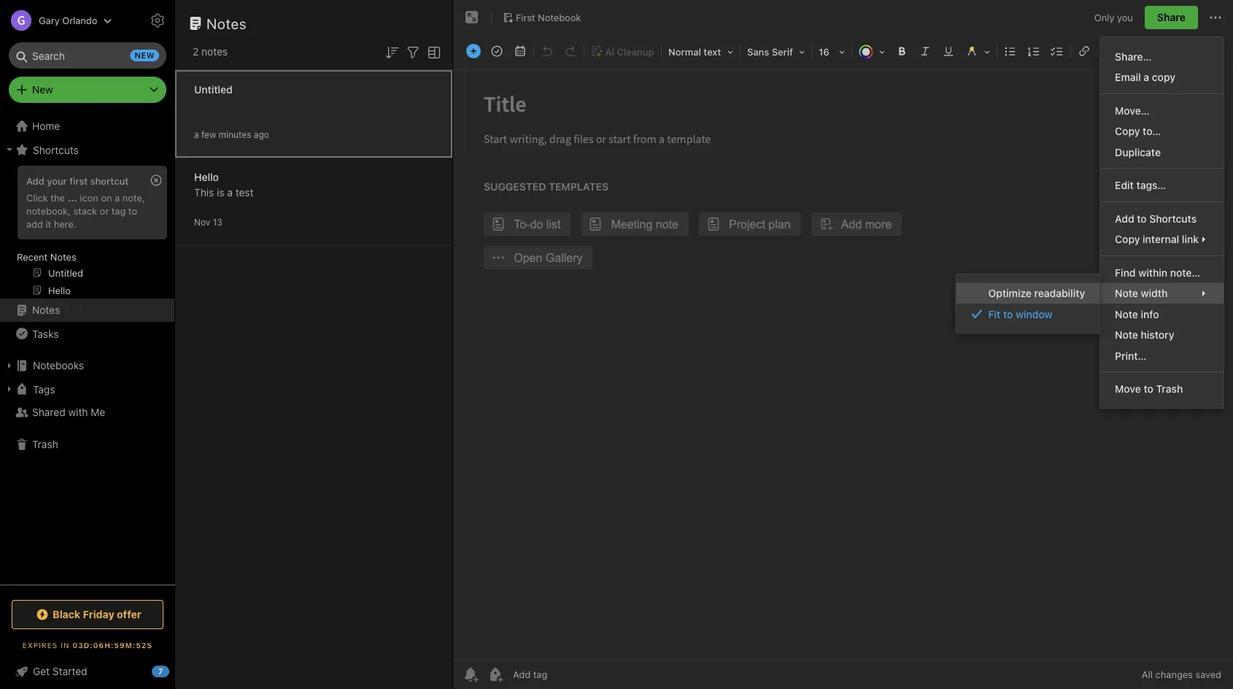 Task type: vqa. For each thing, say whether or not it's contained in the screenshot.
topmost Shortcuts
yes



Task type: describe. For each thing, give the bounding box(es) containing it.
2
[[193, 46, 199, 58]]

find
[[1115, 266, 1136, 278]]

a few minutes ago
[[194, 130, 269, 140]]

nov
[[194, 217, 210, 227]]

email
[[1115, 71, 1141, 83]]

stack
[[73, 205, 97, 216]]

minutes
[[219, 130, 251, 140]]

7
[[158, 667, 163, 676]]

optimize readability link
[[957, 283, 1100, 304]]

first
[[516, 12, 535, 23]]

few
[[201, 130, 216, 140]]

tasks
[[32, 328, 59, 340]]

notebooks link
[[0, 354, 174, 377]]

add a reminder image
[[462, 666, 480, 683]]

gary
[[39, 15, 60, 26]]

italic image
[[915, 41, 936, 61]]

only
[[1095, 12, 1115, 23]]

readability
[[1035, 287, 1085, 299]]

expires in 03d:06h:59m:52s
[[22, 641, 153, 649]]

nov 13
[[194, 217, 222, 227]]

within
[[1139, 266, 1168, 278]]

bold image
[[892, 41, 912, 61]]

link
[[1182, 233, 1199, 245]]

print… link
[[1101, 345, 1224, 366]]

Font family field
[[742, 41, 810, 62]]

Font size field
[[814, 41, 850, 62]]

get
[[33, 665, 50, 677]]

untitled
[[194, 84, 233, 96]]

add tag image
[[487, 666, 504, 683]]

edit tags…
[[1115, 179, 1167, 191]]

03d:06h:59m:52s
[[73, 641, 153, 649]]

normal
[[669, 46, 701, 57]]

note for note history
[[1115, 329, 1139, 341]]

serif
[[772, 46, 793, 57]]

note info link
[[1101, 304, 1224, 324]]

notes link
[[0, 299, 174, 322]]

copy for copy to…
[[1115, 125, 1140, 137]]

View options field
[[422, 42, 443, 61]]

dropdown list menu containing share…
[[1101, 46, 1224, 399]]

orlando
[[62, 15, 97, 26]]

add for add to shortcuts
[[1115, 212, 1135, 224]]

1 vertical spatial notes
[[50, 251, 76, 262]]

duplicate link
[[1101, 142, 1224, 162]]

history
[[1141, 329, 1175, 341]]

width
[[1141, 287, 1168, 299]]

note history link
[[1101, 324, 1224, 345]]

Note width field
[[1101, 283, 1224, 304]]

tags
[[33, 383, 55, 395]]

on
[[101, 192, 112, 203]]

expand note image
[[463, 9, 481, 26]]

duplicate
[[1115, 146, 1161, 158]]

a inside email a copy link
[[1144, 71, 1150, 83]]

new button
[[9, 77, 166, 103]]

add to shortcuts link
[[1101, 208, 1224, 229]]

to for fit to window
[[1004, 308, 1013, 320]]

Add tag field
[[512, 668, 621, 681]]

in
[[61, 641, 70, 649]]

optimize readability
[[989, 287, 1085, 299]]

move
[[1115, 383, 1141, 395]]

calendar event image
[[510, 41, 531, 61]]

13
[[213, 217, 222, 227]]

internal
[[1143, 233, 1180, 245]]

edit tags… link
[[1101, 175, 1224, 196]]

0 vertical spatial notes
[[207, 15, 247, 32]]

notebooks
[[33, 359, 84, 372]]

add for add your first shortcut
[[26, 175, 44, 186]]

Help and Learning task checklist field
[[0, 660, 175, 683]]

2 vertical spatial notes
[[32, 304, 60, 316]]

email a copy
[[1115, 71, 1176, 83]]

optimize
[[989, 287, 1032, 299]]

shortcuts inside button
[[33, 144, 79, 156]]

a left few
[[194, 130, 199, 140]]

trash inside move to trash link
[[1157, 383, 1183, 395]]

shared with me link
[[0, 401, 174, 424]]

share
[[1158, 11, 1186, 23]]

first
[[70, 175, 88, 186]]

me
[[91, 406, 105, 418]]

shortcuts button
[[0, 138, 174, 161]]

Add filters field
[[404, 42, 422, 61]]

all changes saved
[[1142, 669, 1222, 680]]

1 horizontal spatial shortcuts
[[1150, 212, 1197, 224]]

Note Editor text field
[[453, 70, 1234, 659]]

icon
[[80, 192, 98, 203]]

test
[[236, 186, 254, 199]]

add your first shortcut
[[26, 175, 129, 186]]

new
[[135, 51, 155, 60]]

fit
[[989, 308, 1001, 320]]

16
[[819, 46, 830, 57]]

it
[[46, 218, 51, 229]]

black
[[53, 608, 80, 620]]

to inside the icon on a note, notebook, stack or tag to add it here.
[[128, 205, 137, 216]]



Task type: locate. For each thing, give the bounding box(es) containing it.
copy inside field
[[1115, 233, 1140, 245]]

move…
[[1115, 104, 1150, 116]]

to…
[[1143, 125, 1161, 137]]

shortcut
[[90, 175, 129, 186]]

a right is
[[227, 186, 233, 199]]

edit
[[1115, 179, 1134, 191]]

group
[[0, 161, 174, 304]]

add filters image
[[404, 44, 422, 61]]

1 horizontal spatial add
[[1115, 212, 1135, 224]]

expand tags image
[[4, 383, 15, 395]]

only you
[[1095, 12, 1133, 23]]

share button
[[1145, 6, 1198, 29]]

email a copy link
[[1101, 67, 1224, 88]]

first notebook button
[[498, 7, 586, 28]]

notes
[[202, 46, 228, 58]]

Copy internal link field
[[1101, 229, 1224, 250]]

1 vertical spatial trash
[[32, 438, 58, 450]]

home
[[32, 120, 60, 132]]

your
[[47, 175, 67, 186]]

note down "find" on the right of the page
[[1115, 287, 1139, 299]]

shortcuts down home
[[33, 144, 79, 156]]

Insert field
[[463, 41, 485, 61]]

shortcuts
[[33, 144, 79, 156], [1150, 212, 1197, 224]]

copy down move…
[[1115, 125, 1140, 137]]

notes up the tasks at the top left of the page
[[32, 304, 60, 316]]

offer
[[117, 608, 141, 620]]

a right on
[[115, 192, 120, 203]]

More actions field
[[1207, 6, 1225, 29]]

find within note…
[[1115, 266, 1201, 278]]

2 vertical spatial note
[[1115, 329, 1139, 341]]

add to shortcuts
[[1115, 212, 1197, 224]]

icon on a note, notebook, stack or tag to add it here.
[[26, 192, 145, 229]]

copy to… link
[[1101, 121, 1224, 142]]

note for note width
[[1115, 287, 1139, 299]]

notes right recent
[[50, 251, 76, 262]]

...
[[68, 192, 77, 203]]

dropdown list menu containing optimize readability
[[957, 283, 1100, 324]]

trash
[[1157, 383, 1183, 395], [32, 438, 58, 450]]

2 copy from the top
[[1115, 233, 1140, 245]]

note info
[[1115, 308, 1159, 320]]

you
[[1118, 12, 1133, 23]]

note inside menu item
[[1115, 287, 1139, 299]]

trash inside trash link
[[32, 438, 58, 450]]

shared with me
[[32, 406, 105, 418]]

a inside the icon on a note, notebook, stack or tag to add it here.
[[115, 192, 120, 203]]

task image
[[487, 41, 507, 61]]

0 vertical spatial add
[[26, 175, 44, 186]]

0 vertical spatial shortcuts
[[33, 144, 79, 156]]

tree containing home
[[0, 115, 175, 584]]

settings image
[[149, 12, 166, 29]]

here.
[[54, 218, 76, 229]]

Font color field
[[854, 41, 890, 62]]

underline image
[[939, 41, 959, 61]]

more actions image
[[1207, 9, 1225, 26]]

note,
[[122, 192, 145, 203]]

sans serif
[[747, 46, 793, 57]]

notebook
[[538, 12, 581, 23]]

new
[[32, 84, 53, 96]]

fit to window
[[989, 308, 1053, 320]]

2 note from the top
[[1115, 308, 1139, 320]]

Highlight field
[[961, 41, 996, 62]]

notes up notes
[[207, 15, 247, 32]]

bulleted list image
[[1001, 41, 1021, 61]]

move to trash
[[1115, 383, 1183, 395]]

group inside tree
[[0, 161, 174, 304]]

note width menu item
[[1101, 283, 1224, 304]]

note left info
[[1115, 308, 1139, 320]]

optimize readability menu item
[[957, 283, 1100, 304]]

changes
[[1156, 669, 1193, 680]]

0 horizontal spatial shortcuts
[[33, 144, 79, 156]]

add
[[26, 218, 43, 229]]

a
[[1144, 71, 1150, 83], [194, 130, 199, 140], [227, 186, 233, 199], [115, 192, 120, 203]]

insert link image
[[1074, 41, 1095, 61]]

indent image
[[1138, 41, 1158, 61]]

text
[[704, 46, 721, 57]]

trash down "shared"
[[32, 438, 58, 450]]

Sort options field
[[383, 42, 401, 61]]

expires
[[22, 641, 58, 649]]

expand notebooks image
[[4, 360, 15, 372]]

to down note,
[[128, 205, 137, 216]]

ago
[[254, 130, 269, 140]]

shared
[[32, 406, 65, 418]]

1 horizontal spatial trash
[[1157, 383, 1183, 395]]

click
[[26, 192, 48, 203]]

note up print…
[[1115, 329, 1139, 341]]

tree
[[0, 115, 175, 584]]

Heading level field
[[663, 41, 739, 62]]

gary orlando
[[39, 15, 97, 26]]

0 vertical spatial note
[[1115, 287, 1139, 299]]

checklist image
[[1047, 41, 1068, 61]]

copy to…
[[1115, 125, 1161, 137]]

home link
[[0, 115, 175, 138]]

info
[[1141, 308, 1159, 320]]

1 vertical spatial add
[[1115, 212, 1135, 224]]

note width link
[[1101, 283, 1224, 304]]

to right 'fit'
[[1004, 308, 1013, 320]]

copy
[[1152, 71, 1176, 83]]

note history
[[1115, 329, 1175, 341]]

1 copy from the top
[[1115, 125, 1140, 137]]

move… link
[[1101, 100, 1224, 121]]

note
[[1115, 287, 1139, 299], [1115, 308, 1139, 320], [1115, 329, 1139, 341]]

note…
[[1171, 266, 1201, 278]]

new search field
[[19, 42, 159, 69]]

note for note info
[[1115, 308, 1139, 320]]

fit to window link
[[957, 304, 1100, 324]]

notebook,
[[26, 205, 71, 216]]

notes
[[207, 15, 247, 32], [50, 251, 76, 262], [32, 304, 60, 316]]

0 horizontal spatial trash
[[32, 438, 58, 450]]

move to trash link
[[1101, 378, 1224, 399]]

share… link
[[1101, 46, 1224, 67]]

tags…
[[1137, 179, 1167, 191]]

tags button
[[0, 377, 174, 401]]

copy internal link link
[[1101, 229, 1224, 250]]

numbered list image
[[1024, 41, 1044, 61]]

add down edit
[[1115, 212, 1135, 224]]

1 horizontal spatial dropdown list menu
[[1101, 46, 1224, 399]]

3 note from the top
[[1115, 329, 1139, 341]]

saved
[[1196, 669, 1222, 680]]

Search text field
[[19, 42, 156, 69]]

copy for copy internal link
[[1115, 233, 1140, 245]]

copy
[[1115, 125, 1140, 137], [1115, 233, 1140, 245]]

the
[[51, 192, 65, 203]]

click to collapse image
[[170, 662, 181, 680]]

0 vertical spatial trash
[[1157, 383, 1183, 395]]

click the ...
[[26, 192, 77, 203]]

1 vertical spatial copy
[[1115, 233, 1140, 245]]

to for add to shortcuts
[[1137, 212, 1147, 224]]

note window element
[[453, 0, 1234, 689]]

with
[[68, 406, 88, 418]]

to up copy internal link
[[1137, 212, 1147, 224]]

0 vertical spatial copy
[[1115, 125, 1140, 137]]

note width
[[1115, 287, 1168, 299]]

this is a test
[[194, 186, 254, 199]]

recent notes
[[17, 251, 76, 262]]

shortcuts up copy internal link field
[[1150, 212, 1197, 224]]

is
[[217, 186, 224, 199]]

trash down print… link
[[1157, 383, 1183, 395]]

alignment image
[[1100, 41, 1136, 61]]

0 horizontal spatial add
[[26, 175, 44, 186]]

copy up "find" on the right of the page
[[1115, 233, 1140, 245]]

to for move to trash
[[1144, 383, 1154, 395]]

all
[[1142, 669, 1153, 680]]

0 horizontal spatial dropdown list menu
[[957, 283, 1100, 324]]

add up click
[[26, 175, 44, 186]]

group containing add your first shortcut
[[0, 161, 174, 304]]

a left copy
[[1144, 71, 1150, 83]]

find within note… link
[[1101, 262, 1224, 283]]

Account field
[[0, 6, 112, 35]]

1 vertical spatial shortcuts
[[1150, 212, 1197, 224]]

2 notes
[[193, 46, 228, 58]]

dropdown list menu
[[1101, 46, 1224, 399], [957, 283, 1100, 324]]

black friday offer
[[53, 608, 141, 620]]

1 note from the top
[[1115, 287, 1139, 299]]

started
[[52, 665, 87, 677]]

trash link
[[0, 433, 174, 456]]

tag
[[111, 205, 126, 216]]

normal text
[[669, 46, 721, 57]]

to right move
[[1144, 383, 1154, 395]]

get started
[[33, 665, 87, 677]]

1 vertical spatial note
[[1115, 308, 1139, 320]]



